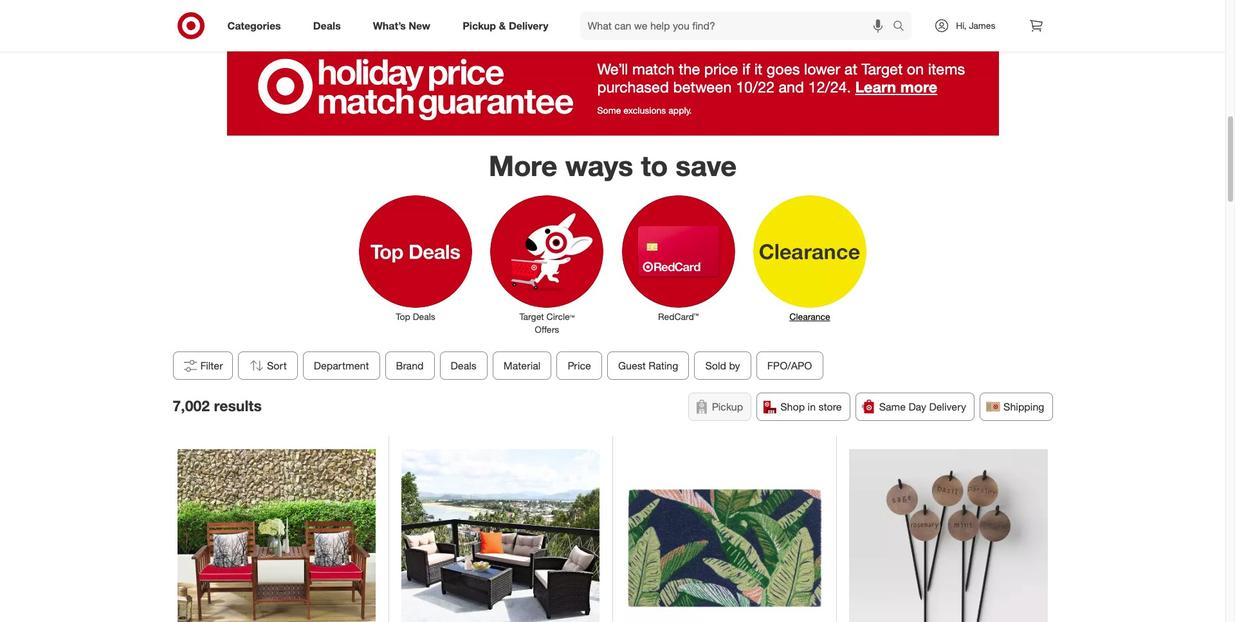 Task type: locate. For each thing, give the bounding box(es) containing it.
costway patio loveseat conversation set acacia wood chair coffee table cushioned white\ red image
[[178, 450, 376, 623], [178, 450, 376, 623]]

the
[[679, 60, 700, 78]]

price
[[567, 360, 591, 373]]

1 vertical spatial target
[[519, 312, 544, 323]]

deals link
[[302, 12, 357, 40]]

shipping button
[[980, 393, 1053, 422]]

target right at in the right top of the page
[[862, 60, 903, 78]]

doormat banana leaf - threshold™ image
[[625, 450, 823, 623], [625, 450, 823, 623]]

delivery inside button
[[929, 401, 966, 414]]

6pk metal herb marker copper/black - smith & hawken™ image
[[849, 450, 1048, 623], [849, 450, 1048, 623]]

costway 4pcs outdoor rattan furniture set cushioned sofa armrest table image
[[401, 450, 600, 623], [401, 450, 600, 623]]

7,002 results
[[173, 397, 262, 415]]

guest
[[618, 360, 645, 373]]

delivery right day
[[929, 401, 966, 414]]

What can we help you find? suggestions appear below search field
[[580, 12, 896, 40]]

day
[[909, 401, 926, 414]]

0 vertical spatial deals
[[313, 19, 341, 32]]

carousel region
[[227, 0, 999, 39]]

on
[[907, 60, 924, 78]]

sort
[[267, 360, 287, 373]]

2 horizontal spatial deals
[[450, 360, 476, 373]]

2 vertical spatial deals
[[450, 360, 476, 373]]

some
[[597, 105, 621, 116]]

0 vertical spatial target
[[862, 60, 903, 78]]

same day delivery
[[879, 401, 966, 414]]

target inside 'target circle™ offers'
[[519, 312, 544, 323]]

store
[[819, 401, 842, 414]]

deals right top
[[413, 312, 435, 323]]

price button
[[556, 352, 602, 380]]

clearance link
[[744, 193, 876, 324]]

deals left what's
[[313, 19, 341, 32]]

pickup inside button
[[712, 401, 743, 414]]

0 vertical spatial pickup
[[463, 19, 496, 32]]

by
[[729, 360, 740, 373]]

sold by
[[705, 360, 740, 373]]

target
[[862, 60, 903, 78], [519, 312, 544, 323]]

1 vertical spatial delivery
[[929, 401, 966, 414]]

redcard™ link
[[613, 193, 744, 324]]

1 vertical spatial deals
[[413, 312, 435, 323]]

james
[[969, 20, 996, 31]]

clearance
[[790, 312, 830, 323]]

pickup left the &
[[463, 19, 496, 32]]

1 horizontal spatial pickup
[[712, 401, 743, 414]]

0 horizontal spatial delivery
[[509, 19, 548, 32]]

it
[[754, 60, 762, 78]]

target circle™ offers
[[519, 312, 575, 335]]

target holiday price match guarantee image
[[227, 39, 999, 136]]

purchased
[[597, 78, 669, 97]]

more
[[489, 149, 557, 183]]

search
[[887, 20, 918, 33]]

goes
[[767, 60, 800, 78]]

shop in store button
[[757, 393, 850, 422]]

pickup
[[463, 19, 496, 32], [712, 401, 743, 414]]

0 vertical spatial delivery
[[509, 19, 548, 32]]

0 horizontal spatial target
[[519, 312, 544, 323]]

&
[[499, 19, 506, 32]]

1 horizontal spatial target
[[862, 60, 903, 78]]

1 horizontal spatial delivery
[[929, 401, 966, 414]]

deals for deals button
[[450, 360, 476, 373]]

guest rating
[[618, 360, 678, 373]]

match
[[632, 60, 675, 78]]

categories link
[[216, 12, 297, 40]]

circle™
[[547, 312, 575, 323]]

target up offers
[[519, 312, 544, 323]]

deals inside button
[[450, 360, 476, 373]]

items
[[928, 60, 965, 78]]

deals
[[313, 19, 341, 32], [413, 312, 435, 323], [450, 360, 476, 373]]

sold by button
[[694, 352, 751, 380]]

pickup down sold by
[[712, 401, 743, 414]]

top
[[396, 312, 410, 323]]

shop in store
[[781, 401, 842, 414]]

ways
[[565, 149, 633, 183]]

delivery
[[509, 19, 548, 32], [929, 401, 966, 414]]

0 horizontal spatial deals
[[313, 19, 341, 32]]

redcard™
[[658, 312, 699, 323]]

apply.
[[669, 105, 692, 116]]

price
[[704, 60, 738, 78]]

learn
[[855, 78, 896, 97]]

12/24.
[[808, 78, 851, 97]]

filter button
[[173, 352, 233, 380]]

deals for deals link
[[313, 19, 341, 32]]

pickup & delivery
[[463, 19, 548, 32]]

shop
[[781, 401, 805, 414]]

pickup button
[[688, 393, 752, 422]]

1 vertical spatial pickup
[[712, 401, 743, 414]]

0 horizontal spatial pickup
[[463, 19, 496, 32]]

offers
[[535, 325, 559, 335]]

1 horizontal spatial deals
[[413, 312, 435, 323]]

rating
[[648, 360, 678, 373]]

delivery right the &
[[509, 19, 548, 32]]

deals right brand button
[[450, 360, 476, 373]]



Task type: describe. For each thing, give the bounding box(es) containing it.
pickup for pickup
[[712, 401, 743, 414]]

hi, james
[[956, 20, 996, 31]]

in
[[808, 401, 816, 414]]

we'll
[[597, 60, 628, 78]]

more ways to save
[[489, 149, 737, 183]]

more
[[901, 78, 938, 97]]

and
[[779, 78, 804, 97]]

pickup & delivery link
[[452, 12, 565, 40]]

what's new link
[[362, 12, 447, 40]]

save
[[676, 149, 737, 183]]

some exclusions apply.
[[597, 105, 692, 116]]

what's new
[[373, 19, 430, 32]]

learn more
[[855, 78, 938, 97]]

7,002
[[173, 397, 210, 415]]

to
[[641, 149, 668, 183]]

lower
[[804, 60, 840, 78]]

fpo/apo button
[[756, 352, 823, 380]]

shipping
[[1004, 401, 1044, 414]]

top deals
[[396, 312, 435, 323]]

what's
[[373, 19, 406, 32]]

delivery for pickup & delivery
[[509, 19, 548, 32]]

department
[[314, 360, 369, 373]]

brand
[[396, 360, 423, 373]]

material button
[[492, 352, 551, 380]]

search button
[[887, 12, 918, 42]]

at
[[845, 60, 857, 78]]

deals button
[[440, 352, 487, 380]]

filter
[[200, 360, 223, 373]]

material
[[503, 360, 540, 373]]

between
[[673, 78, 732, 97]]

target inside we'll match the price if it goes lower at target on items purchased between 10/22 and 12/24.
[[862, 60, 903, 78]]

pickup for pickup & delivery
[[463, 19, 496, 32]]

10/22
[[736, 78, 775, 97]]

same day delivery button
[[855, 393, 975, 422]]

fpo/apo
[[767, 360, 812, 373]]

results
[[214, 397, 262, 415]]

sort button
[[238, 352, 297, 380]]

if
[[742, 60, 750, 78]]

top deals link
[[350, 193, 481, 324]]

categories
[[227, 19, 281, 32]]

hi,
[[956, 20, 967, 31]]

guest rating button
[[607, 352, 689, 380]]

department button
[[303, 352, 380, 380]]

new
[[409, 19, 430, 32]]

we'll match the price if it goes lower at target on items purchased between 10/22 and 12/24.
[[597, 60, 965, 97]]

brand button
[[385, 352, 434, 380]]

same
[[879, 401, 906, 414]]

delivery for same day delivery
[[929, 401, 966, 414]]

sold
[[705, 360, 726, 373]]

exclusions
[[624, 105, 666, 116]]



Task type: vqa. For each thing, say whether or not it's contained in the screenshot.
the top Red/White
no



